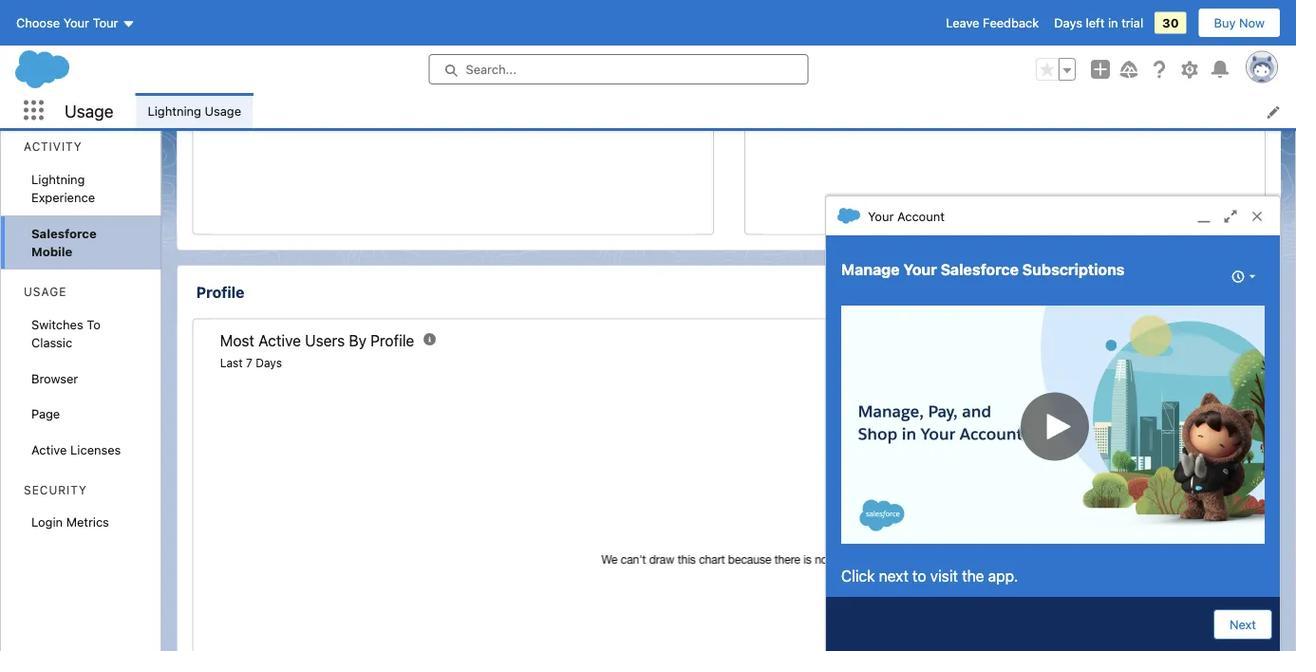 Task type: locate. For each thing, give the bounding box(es) containing it.
tour
[[93, 16, 118, 30]]

0 horizontal spatial salesforce
[[31, 226, 97, 240]]

lightning inside list
[[148, 103, 201, 118]]

1 horizontal spatial profile
[[371, 332, 414, 350]]

0 vertical spatial profile
[[196, 283, 244, 301]]

buy
[[1214, 16, 1236, 30]]

active
[[258, 332, 301, 350], [31, 443, 67, 457]]

active licenses
[[31, 443, 121, 457]]

days left 'left'
[[1054, 16, 1083, 30]]

2 vertical spatial your
[[904, 261, 937, 279]]

your right text default image
[[868, 209, 894, 223]]

usage
[[65, 100, 113, 121], [205, 103, 241, 118], [24, 285, 67, 299]]

trial
[[1122, 16, 1144, 30]]

1 horizontal spatial active
[[258, 332, 301, 350]]

leave
[[946, 16, 980, 30]]

1 horizontal spatial salesforce
[[941, 261, 1019, 279]]

your left tour
[[63, 16, 89, 30]]

your account dialog
[[825, 196, 1281, 652]]

switches
[[31, 317, 83, 331]]

switches to classic
[[31, 317, 101, 350]]

buy now
[[1214, 16, 1265, 30]]

account
[[897, 209, 945, 223]]

0 horizontal spatial lightning
[[31, 172, 85, 186]]

1 vertical spatial profile
[[371, 332, 414, 350]]

1 vertical spatial active
[[31, 443, 67, 457]]

1 vertical spatial your
[[868, 209, 894, 223]]

1 vertical spatial lightning
[[31, 172, 85, 186]]

lightning usage
[[148, 103, 241, 118]]

last 7 days
[[220, 356, 282, 369]]

profile up 'most'
[[196, 283, 244, 301]]

7
[[246, 356, 253, 369]]

your account
[[868, 209, 945, 223]]

1 horizontal spatial your
[[868, 209, 894, 223]]

30
[[1163, 16, 1179, 30]]

next
[[1230, 618, 1257, 632]]

search... button
[[429, 54, 809, 85]]

leave feedback
[[946, 16, 1039, 30]]

salesforce
[[31, 226, 97, 240], [941, 261, 1019, 279]]

0 vertical spatial lightning
[[148, 103, 201, 118]]

profile
[[196, 283, 244, 301], [371, 332, 414, 350]]

1 horizontal spatial lightning
[[148, 103, 201, 118]]

lightning
[[148, 103, 201, 118], [31, 172, 85, 186]]

days left in trial
[[1054, 16, 1144, 30]]

active down page
[[31, 443, 67, 457]]

your inside choose your tour dropdown button
[[63, 16, 89, 30]]

1 vertical spatial days
[[256, 356, 282, 369]]

your right manage
[[904, 261, 937, 279]]

experience
[[31, 190, 95, 205]]

usage inside list
[[205, 103, 241, 118]]

active up last 7 days
[[258, 332, 301, 350]]

the
[[962, 567, 985, 586]]

0 vertical spatial days
[[1054, 16, 1083, 30]]

users
[[305, 332, 345, 350]]

choose your tour
[[16, 16, 118, 30]]

buy now button
[[1198, 8, 1281, 38]]

1 vertical spatial salesforce
[[941, 261, 1019, 279]]

subscriptions
[[1023, 261, 1125, 279]]

login metrics
[[31, 515, 109, 530]]

1 horizontal spatial days
[[1054, 16, 1083, 30]]

lightning usage link
[[136, 93, 253, 128]]

salesforce down the account
[[941, 261, 1019, 279]]

your
[[63, 16, 89, 30], [868, 209, 894, 223], [904, 261, 937, 279]]

salesforce up mobile
[[31, 226, 97, 240]]

2 horizontal spatial your
[[904, 261, 937, 279]]

choose your tour button
[[15, 8, 136, 38]]

days right 7
[[256, 356, 282, 369]]

0 horizontal spatial days
[[256, 356, 282, 369]]

leave feedback link
[[946, 16, 1039, 30]]

lightning for lightning usage
[[148, 103, 201, 118]]

salesforce mobile
[[31, 226, 97, 259]]

to
[[87, 317, 101, 331]]

last
[[220, 356, 243, 369]]

click
[[842, 567, 875, 586]]

lightning inside lightning experience
[[31, 172, 85, 186]]

group
[[1036, 58, 1076, 81]]

days
[[1054, 16, 1083, 30], [256, 356, 282, 369]]

0 horizontal spatial active
[[31, 443, 67, 457]]

login
[[31, 515, 63, 530]]

click next to visit the app.
[[842, 567, 1019, 586]]

manage
[[842, 261, 900, 279]]

0 horizontal spatial your
[[63, 16, 89, 30]]

profile right by
[[371, 332, 414, 350]]

0 vertical spatial your
[[63, 16, 89, 30]]



Task type: describe. For each thing, give the bounding box(es) containing it.
next
[[879, 567, 909, 586]]

text default image
[[838, 205, 861, 228]]

metrics
[[66, 515, 109, 530]]

activity
[[24, 140, 82, 153]]

0 vertical spatial salesforce
[[31, 226, 97, 240]]

left
[[1086, 16, 1105, 30]]

mobile
[[31, 245, 72, 259]]

lightning usage list
[[136, 93, 1296, 128]]

choose
[[16, 16, 60, 30]]

classic
[[31, 336, 72, 350]]

in
[[1108, 16, 1118, 30]]

visit
[[931, 567, 958, 586]]

to
[[913, 567, 927, 586]]

your for choose
[[63, 16, 89, 30]]

most
[[220, 332, 254, 350]]

0 vertical spatial active
[[258, 332, 301, 350]]

your for manage
[[904, 261, 937, 279]]

browser
[[31, 371, 78, 386]]

licenses
[[70, 443, 121, 457]]

search...
[[466, 62, 517, 76]]

feedback
[[983, 16, 1039, 30]]

manage your salesforce subscriptions
[[842, 261, 1125, 279]]

0 horizontal spatial profile
[[196, 283, 244, 301]]

page
[[31, 407, 60, 421]]

now
[[1240, 16, 1265, 30]]

security
[[24, 483, 87, 497]]

lightning experience
[[31, 172, 95, 205]]

lightning for lightning experience
[[31, 172, 85, 186]]

app.
[[988, 567, 1019, 586]]

by
[[349, 332, 367, 350]]

most active users by profile
[[220, 332, 414, 350]]

next button
[[1214, 610, 1273, 640]]

salesforce inside your account dialog
[[941, 261, 1019, 279]]



Task type: vqa. For each thing, say whether or not it's contained in the screenshot.
MAILING COUNTRY Text Field at the left of page
no



